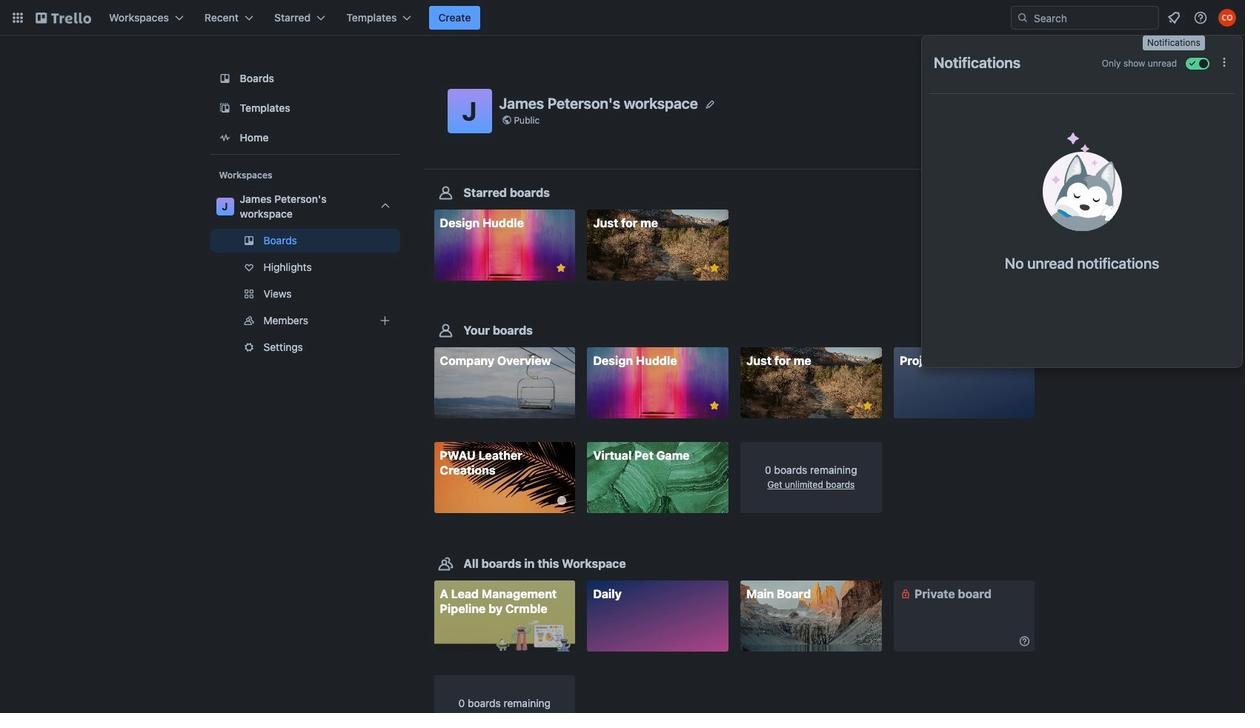 Task type: vqa. For each thing, say whether or not it's contained in the screenshot.
Card separator link on the left bottom of the page
no



Task type: describe. For each thing, give the bounding box(es) containing it.
sm image
[[1018, 634, 1032, 649]]

taco image
[[1043, 133, 1122, 231]]

Search field
[[1029, 7, 1159, 28]]

add image
[[376, 312, 394, 330]]

christina overa (christinaovera) image
[[1219, 9, 1237, 27]]

back to home image
[[36, 6, 91, 30]]

primary element
[[0, 0, 1246, 36]]

0 horizontal spatial click to unstar this board. it will be removed from your starred list. image
[[555, 262, 568, 275]]



Task type: locate. For each thing, give the bounding box(es) containing it.
click to unstar this board. it will be removed from your starred list. image
[[708, 262, 721, 275], [861, 400, 875, 413]]

click to unstar this board. it will be removed from your starred list. image
[[555, 262, 568, 275], [708, 400, 721, 413]]

0 notifications image
[[1166, 9, 1183, 27]]

0 horizontal spatial click to unstar this board. it will be removed from your starred list. image
[[708, 262, 721, 275]]

tooltip
[[1143, 36, 1205, 50]]

home image
[[216, 129, 234, 147]]

1 horizontal spatial click to unstar this board. it will be removed from your starred list. image
[[861, 400, 875, 413]]

board image
[[216, 70, 234, 87]]

there is new activity on this board. image
[[558, 497, 566, 506]]

0 vertical spatial click to unstar this board. it will be removed from your starred list. image
[[555, 262, 568, 275]]

open information menu image
[[1194, 10, 1209, 25]]

sm image
[[899, 587, 913, 602]]

1 horizontal spatial click to unstar this board. it will be removed from your starred list. image
[[708, 400, 721, 413]]

template board image
[[216, 99, 234, 117]]

search image
[[1017, 12, 1029, 24]]

1 vertical spatial click to unstar this board. it will be removed from your starred list. image
[[861, 400, 875, 413]]

1 vertical spatial click to unstar this board. it will be removed from your starred list. image
[[708, 400, 721, 413]]

0 vertical spatial click to unstar this board. it will be removed from your starred list. image
[[708, 262, 721, 275]]



